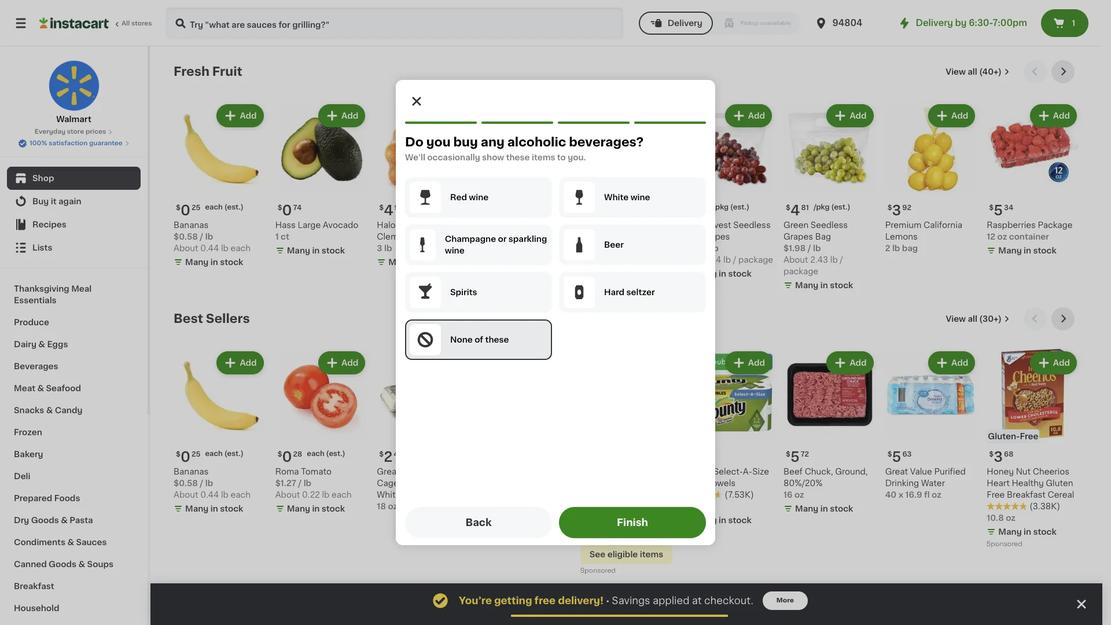 Task type: vqa. For each thing, say whether or not it's contained in the screenshot.
1st '0.44' from the bottom
yes



Task type: describe. For each thing, give the bounding box(es) containing it.
goods for dry
[[31, 517, 59, 525]]

service type group
[[639, 12, 801, 35]]

seedless inside sun harvest seedless red grapes $2.18 / lb about 2.4 lb / package
[[734, 221, 771, 229]]

1 vertical spatial breakfast
[[14, 583, 54, 591]]

container
[[502, 233, 543, 241]]

& left soups at the bottom left of page
[[78, 561, 85, 569]]

•
[[606, 596, 610, 606]]

many down clementines
[[389, 258, 412, 266]]

16 inside 'beef chuck, ground, 80%/20% 16 oz'
[[784, 491, 793, 499]]

$0.25 each (estimated) element for 2
[[174, 446, 266, 466]]

bananas for 4
[[174, 221, 209, 229]]

view all (40+) button
[[942, 60, 1015, 83]]

2 inside "premium california lemons 2 lb bag"
[[886, 244, 891, 252]]

1 inside button
[[1073, 19, 1076, 27]]

fl
[[925, 491, 931, 499]]

instacart logo image
[[39, 16, 109, 30]]

household link
[[7, 598, 141, 620]]

(est.) inside $ 0 25 each (est.)
[[225, 204, 244, 211]]

$0.28 each (estimated) element
[[275, 446, 368, 466]]

& for dairy
[[38, 341, 45, 349]]

or
[[498, 235, 507, 243]]

lb inside "premium california lemons 2 lb bag"
[[893, 244, 901, 252]]

see eligible items
[[590, 551, 664, 559]]

/pkg for 23
[[713, 204, 729, 211]]

red inside the add your shopping preferences element
[[451, 193, 467, 202]]

great for 5
[[886, 468, 909, 476]]

delivery by 6:30-7:00pm
[[917, 19, 1028, 27]]

$ 3 68
[[990, 451, 1014, 464]]

large inside great value grade aa cage free large white eggs 18 oz
[[421, 480, 444, 488]]

checkout.
[[705, 597, 754, 606]]

about inside roma tomato $1.27 / lb about 0.22 lb each
[[275, 491, 300, 499]]

snacks & candy
[[14, 407, 83, 415]]

bag
[[816, 233, 832, 241]]

$ for $ 0 25 each (est.)
[[176, 204, 181, 211]]

many down the '12 ct'
[[694, 517, 717, 525]]

/ down $ 0 25 each (est.)
[[200, 233, 203, 241]]

$ for $ 5 34
[[990, 204, 995, 211]]

aa
[[453, 468, 464, 476]]

household
[[14, 605, 59, 613]]

0 for $ 0 33
[[588, 204, 597, 217]]

everyday store prices link
[[35, 127, 113, 137]]

about down "$ 0 25"
[[174, 491, 198, 499]]

honey
[[988, 468, 1015, 476]]

7:00pm
[[993, 19, 1028, 27]]

hard seltzer
[[605, 288, 655, 297]]

10.8
[[988, 514, 1005, 523]]

5 left 23
[[689, 204, 699, 217]]

33
[[599, 204, 608, 211]]

treatment tracker modal dialog
[[151, 584, 1103, 625]]

$ for $ 0 25
[[176, 451, 181, 458]]

each inside lime 42 1 each
[[586, 233, 607, 241]]

value for 2
[[402, 468, 424, 476]]

shop link
[[7, 167, 141, 190]]

beef
[[784, 468, 803, 476]]

ground,
[[836, 468, 868, 476]]

in inside the product group
[[618, 531, 625, 539]]

delivery for delivery
[[668, 19, 703, 27]]

to
[[558, 153, 566, 162]]

94804 button
[[815, 7, 884, 39]]

thanksgiving meal essentials
[[14, 285, 92, 305]]

container
[[1010, 233, 1050, 241]]

1 item carousel region from the top
[[174, 60, 1080, 298]]

a-
[[744, 468, 753, 476]]

frozen link
[[7, 422, 141, 444]]

delivery!
[[558, 597, 604, 606]]

all for 3
[[969, 315, 978, 323]]

each inside roma tomato $1.27 / lb about 0.22 lb each
[[332, 491, 352, 499]]

wine inside the champagne or sparkling wine
[[445, 247, 465, 255]]

occasionally
[[428, 153, 480, 162]]

buy it again
[[32, 197, 81, 206]]

bananas for 2
[[174, 468, 209, 476]]

$ for $ 4 97
[[380, 204, 384, 211]]

chuck,
[[805, 468, 834, 476]]

seafood
[[46, 385, 81, 393]]

$ 0 28
[[278, 451, 302, 464]]

oz inside 'beef chuck, ground, 80%/20% 16 oz'
[[795, 491, 805, 499]]

condiments
[[14, 539, 65, 547]]

nut
[[1017, 468, 1032, 476]]

frozen
[[14, 429, 42, 437]]

pasta
[[70, 517, 93, 525]]

oz inside great value grade aa cage free large white eggs 18 oz
[[388, 503, 398, 511]]

oz right 10.8
[[1007, 514, 1016, 523]]

delivery for delivery by 6:30-7:00pm
[[917, 19, 954, 27]]

lb inside the halos california clementines 3 lb
[[385, 244, 392, 252]]

see eligible items button
[[581, 545, 673, 565]]

(est.) for $ 0 25
[[225, 451, 244, 458]]

dry goods & pasta link
[[7, 510, 141, 532]]

eligible
[[608, 551, 638, 559]]

many down 80%/20%
[[796, 505, 819, 513]]

/ right $1.98
[[808, 244, 812, 252]]

shop
[[32, 174, 54, 182]]

bounty
[[682, 468, 712, 476]]

94804
[[833, 19, 863, 27]]

you
[[427, 136, 451, 148]]

seedless inside green seedless grapes bag $1.98 / lb about 2.43 lb / package
[[811, 221, 849, 229]]

grapes inside green seedless grapes bag $1.98 / lb about 2.43 lb / package
[[784, 233, 814, 241]]

beer
[[605, 241, 624, 249]]

show
[[482, 153, 505, 162]]

healthy
[[1013, 480, 1045, 488]]

heart
[[988, 480, 1011, 488]]

store
[[67, 129, 84, 135]]

back
[[466, 518, 492, 528]]

walmart
[[56, 115, 91, 123]]

/ right 2.4
[[734, 256, 737, 264]]

1 vertical spatial x
[[588, 517, 593, 525]]

/ down "$ 0 25"
[[200, 480, 203, 488]]

$ for $ 0 33
[[583, 204, 588, 211]]

raspberries
[[988, 221, 1037, 229]]

4 for $ 4 81
[[791, 204, 801, 217]]

5 for $ 5 34
[[995, 204, 1004, 217]]

0 horizontal spatial eggs
[[47, 341, 68, 349]]

1 vertical spatial these
[[486, 336, 509, 344]]

1 vertical spatial 12
[[682, 503, 691, 511]]

in inside button
[[516, 505, 523, 513]]

sponsored badge image for honey nut cheerios heart healthy gluten free breakfast cereal
[[988, 541, 1023, 548]]

none of these
[[451, 336, 509, 344]]

(est.) inside $5.23 per package (estimated) element
[[731, 204, 750, 211]]

view all (30+)
[[947, 315, 1002, 323]]

do you buy any alcoholic beverages? we'll occasionally show these items to you.
[[405, 136, 644, 162]]

free inside honey nut cheerios heart healthy gluten free breakfast cereal
[[988, 491, 1006, 499]]

everyday store prices
[[35, 129, 106, 135]]

beverages link
[[7, 356, 141, 378]]

sauces
[[76, 539, 107, 547]]

0 for $ 0 25 each (est.)
[[181, 204, 190, 217]]

8 x 1.48 oz
[[581, 517, 624, 525]]

prepared
[[14, 495, 52, 503]]

many down hass large avocado 1 ct
[[287, 247, 310, 255]]

$ for $ 2 42
[[380, 451, 384, 458]]

see
[[590, 551, 606, 559]]

deli
[[14, 473, 30, 481]]

2 vertical spatial sponsored badge image
[[581, 568, 616, 575]]

wine for red wine
[[469, 193, 489, 202]]

sun
[[682, 221, 698, 229]]

hass
[[275, 221, 296, 229]]

savings
[[612, 597, 651, 606]]

main content containing 0
[[151, 46, 1103, 625]]

40
[[886, 491, 897, 499]]

all
[[122, 20, 130, 27]]

each inside $0.28 each (estimated) element
[[307, 451, 325, 458]]

condiments & sauces link
[[7, 532, 141, 554]]

prepared foods link
[[7, 488, 141, 510]]

you.
[[568, 153, 586, 162]]

about inside green seedless grapes bag $1.98 / lb about 2.43 lb / package
[[784, 256, 809, 264]]

$ for $ 0 28
[[278, 451, 282, 458]]

items inside do you buy any alcoholic beverages? we'll occasionally show these items to you.
[[532, 153, 556, 162]]

5 for $ 5 72
[[791, 451, 800, 464]]

3 for $ 3 68
[[995, 451, 1004, 464]]

fruit
[[212, 65, 242, 78]]

oz inside raspberries package 12 oz container
[[998, 233, 1008, 241]]

oz inside 2 strawberries 16 oz container
[[490, 233, 500, 241]]

water
[[922, 480, 946, 488]]

many down 2.4
[[694, 270, 717, 278]]

essentials
[[14, 297, 57, 305]]

81
[[802, 204, 810, 211]]

cage
[[377, 480, 399, 488]]

0.44 for 4
[[201, 244, 219, 252]]

25 for $ 0 25
[[192, 451, 201, 458]]

/ right 2.43
[[840, 256, 844, 264]]

none
[[451, 336, 473, 344]]

0 for $ 0 25
[[181, 451, 190, 464]]

1.48
[[595, 517, 612, 525]]

/ inside roma tomato $1.27 / lb about 0.22 lb each
[[298, 480, 302, 488]]

thanksgiving meal essentials link
[[7, 278, 141, 312]]

42 inside $ 2 42
[[394, 451, 403, 458]]

white inside the add your shopping preferences element
[[605, 193, 629, 202]]

many down 10.8 oz
[[999, 528, 1023, 536]]

free inside great value grade aa cage free large white eggs 18 oz
[[401, 480, 419, 488]]

premium california lemons 2 lb bag
[[886, 221, 963, 252]]

bananas $0.58 / lb about 0.44 lb each for 4
[[174, 221, 251, 252]]

many inside button
[[491, 505, 514, 513]]

size
[[753, 468, 770, 476]]

/pkg (est.) for 23
[[713, 204, 750, 211]]

grapes inside sun harvest seedless red grapes $2.18 / lb about 2.4 lb / package
[[701, 233, 731, 241]]

& for meat
[[37, 385, 44, 393]]

raspberries package 12 oz container
[[988, 221, 1073, 241]]

view for 3
[[947, 315, 967, 323]]

foods
[[54, 495, 80, 503]]

add your shopping preferences element
[[396, 80, 716, 546]]

42 inside lime 42 1 each
[[603, 221, 613, 229]]

x inside great value purified drinking water 40 x 16.9 fl oz
[[899, 491, 904, 499]]



Task type: locate. For each thing, give the bounding box(es) containing it.
None search field
[[166, 7, 624, 39]]

harvest
[[700, 221, 732, 229]]

2 $0.25 each (estimated) element from the top
[[174, 446, 266, 466]]

breakfast inside honey nut cheerios heart healthy gluten free breakfast cereal
[[1008, 491, 1047, 499]]

• savings applied at checkout.
[[606, 596, 754, 606]]

hard
[[605, 288, 625, 297]]

breakfast down healthy
[[1008, 491, 1047, 499]]

ct inside hass large avocado 1 ct
[[281, 233, 289, 241]]

package right 2.4
[[739, 256, 774, 264]]

12 inside raspberries package 12 oz container
[[988, 233, 996, 241]]

2 $0.58 from the top
[[174, 480, 198, 488]]

1 vertical spatial large
[[421, 480, 444, 488]]

$0.58 down "$ 0 25"
[[174, 480, 198, 488]]

oz down 80%/20%
[[795, 491, 805, 499]]

$ 0 74
[[278, 204, 302, 217]]

lemons
[[886, 233, 918, 241]]

1 value from the left
[[402, 468, 424, 476]]

1 horizontal spatial large
[[421, 480, 444, 488]]

1 vertical spatial $0.25 each (estimated) element
[[174, 446, 266, 466]]

view all (40+)
[[947, 68, 1002, 76]]

all left (40+)
[[968, 68, 978, 76]]

$ 0 25 each (est.)
[[176, 204, 244, 217]]

(est.) up harvest
[[731, 204, 750, 211]]

1 view from the top
[[947, 68, 967, 76]]

2 25 from the top
[[192, 451, 201, 458]]

0 vertical spatial view
[[947, 68, 967, 76]]

80%/20%
[[784, 480, 823, 488]]

fresh
[[174, 65, 210, 78]]

dry goods & pasta
[[14, 517, 93, 525]]

0 horizontal spatial 2
[[384, 451, 393, 464]]

by
[[956, 19, 967, 27]]

1 horizontal spatial value
[[911, 468, 933, 476]]

many down lime 42 1 each at the right of page
[[592, 247, 616, 255]]

red down sun on the right of page
[[682, 233, 699, 241]]

wine for white wine
[[631, 193, 651, 202]]

0 vertical spatial breakfast
[[1008, 491, 1047, 499]]

these inside do you buy any alcoholic beverages? we'll occasionally show these items to you.
[[507, 153, 530, 162]]

free up the nut
[[1021, 433, 1039, 441]]

lists
[[32, 244, 52, 252]]

product group containing ★★★★★
[[581, 349, 673, 578]]

0 vertical spatial items
[[532, 153, 556, 162]]

& for condiments
[[67, 539, 74, 547]]

0 horizontal spatial 42
[[394, 451, 403, 458]]

0 vertical spatial all
[[968, 68, 978, 76]]

5 left the 34 on the top
[[995, 204, 1004, 217]]

1 horizontal spatial ct
[[693, 503, 702, 511]]

all left (30+)
[[969, 315, 978, 323]]

$ inside $ 0 74
[[278, 204, 282, 211]]

3 for $ 3 92
[[893, 204, 902, 217]]

stock inside button
[[525, 505, 549, 513]]

0 vertical spatial 2
[[486, 204, 495, 217]]

5
[[689, 204, 699, 217], [995, 204, 1004, 217], [791, 451, 800, 464], [893, 451, 902, 464]]

each (est.) up tomato
[[307, 451, 346, 458]]

view inside view all (40+) popup button
[[947, 68, 967, 76]]

seedless up bag
[[811, 221, 849, 229]]

1 4 from the left
[[791, 204, 801, 217]]

1 horizontal spatial sponsored badge image
[[581, 568, 616, 575]]

16 left or
[[479, 233, 488, 241]]

bag
[[903, 244, 919, 252]]

2 /pkg (est.) from the left
[[713, 204, 750, 211]]

1 vertical spatial bananas
[[174, 468, 209, 476]]

sponsored badge image for many in stock
[[479, 518, 514, 525]]

2 value from the left
[[911, 468, 933, 476]]

condiments & sauces
[[14, 539, 107, 547]]

0 vertical spatial red
[[451, 193, 467, 202]]

$ 5 63
[[888, 451, 912, 464]]

$1.27
[[275, 480, 296, 488]]

each
[[205, 204, 223, 211], [586, 233, 607, 241], [231, 244, 251, 252], [205, 451, 223, 458], [307, 451, 325, 458], [231, 491, 251, 499], [332, 491, 352, 499]]

1 horizontal spatial grapes
[[784, 233, 814, 241]]

1 vertical spatial 3
[[377, 244, 383, 252]]

0 vertical spatial 12
[[988, 233, 996, 241]]

goods down condiments & sauces
[[49, 561, 77, 569]]

0 vertical spatial sponsored badge image
[[479, 518, 514, 525]]

4 inside $4.81 per package (estimated) element
[[791, 204, 801, 217]]

oz inside the product group
[[614, 517, 624, 525]]

(est.)
[[225, 204, 244, 211], [832, 204, 851, 211], [731, 204, 750, 211], [225, 451, 244, 458], [326, 451, 346, 458]]

1 0.44 from the top
[[201, 244, 219, 252]]

0 vertical spatial ct
[[281, 233, 289, 241]]

1 $0.58 from the top
[[174, 233, 198, 241]]

product group
[[174, 102, 266, 270], [275, 102, 368, 259], [377, 102, 470, 270], [479, 102, 571, 242], [581, 102, 673, 259], [682, 102, 775, 282], [784, 102, 877, 293], [886, 102, 978, 254], [988, 102, 1080, 259], [174, 349, 266, 517], [275, 349, 368, 517], [377, 349, 470, 513], [479, 349, 571, 528], [581, 349, 673, 578], [682, 349, 775, 529], [784, 349, 877, 517], [886, 349, 978, 501], [988, 349, 1080, 551]]

0 vertical spatial x
[[899, 491, 904, 499]]

0 horizontal spatial white
[[377, 491, 401, 499]]

white up 33
[[605, 193, 629, 202]]

1 vertical spatial $0.58
[[174, 480, 198, 488]]

2 0.44 from the top
[[201, 491, 219, 499]]

california for premium california lemons 2 lb bag
[[924, 221, 963, 229]]

breakfast link
[[7, 576, 141, 598]]

(est.) right "$ 0 25"
[[225, 451, 244, 458]]

stock
[[322, 247, 345, 255], [627, 247, 650, 255], [1034, 247, 1057, 255], [220, 258, 243, 266], [424, 258, 447, 266], [729, 270, 752, 278], [831, 281, 854, 289], [220, 505, 243, 513], [525, 505, 549, 513], [831, 505, 854, 513], [322, 505, 345, 513], [729, 517, 752, 525], [1034, 528, 1057, 536], [627, 531, 650, 539]]

goods for canned
[[49, 561, 77, 569]]

bananas $0.58 / lb about 0.44 lb each down $ 0 25 each (est.)
[[174, 221, 251, 252]]

bananas $0.58 / lb about 0.44 lb each down "$ 0 25"
[[174, 468, 251, 499]]

x right 8
[[588, 517, 593, 525]]

0.22
[[302, 491, 320, 499]]

breakfast
[[1008, 491, 1047, 499], [14, 583, 54, 591]]

0 vertical spatial bananas
[[174, 221, 209, 229]]

2 4 from the left
[[384, 204, 394, 217]]

view for 5
[[947, 68, 967, 76]]

california for halos california clementines 3 lb
[[403, 221, 441, 229]]

$ for $ 5 72
[[786, 451, 791, 458]]

25 inside $ 0 25 each (est.)
[[192, 204, 201, 211]]

2
[[486, 204, 495, 217], [886, 244, 891, 252], [384, 451, 393, 464]]

0 vertical spatial free
[[1021, 433, 1039, 441]]

0 horizontal spatial breakfast
[[14, 583, 54, 591]]

beef chuck, ground, 80%/20% 16 oz
[[784, 468, 868, 499]]

0 vertical spatial package
[[739, 256, 774, 264]]

2 vertical spatial free
[[988, 491, 1006, 499]]

& for snacks
[[46, 407, 53, 415]]

eggs down the produce link
[[47, 341, 68, 349]]

view inside view all (30+) popup button
[[947, 315, 967, 323]]

many in stock inside the many in stock button
[[491, 505, 549, 513]]

2 up cage
[[384, 451, 393, 464]]

$0.58 for 2
[[174, 480, 198, 488]]

/ up 2.4
[[706, 244, 709, 252]]

$ for $ 3 92
[[888, 204, 893, 211]]

sun harvest seedless red grapes $2.18 / lb about 2.4 lb / package
[[682, 221, 774, 264]]

1 25 from the top
[[192, 204, 201, 211]]

1 horizontal spatial wine
[[469, 193, 489, 202]]

5 23
[[689, 204, 709, 217]]

5 for $ 5 63
[[893, 451, 902, 464]]

(est.) inside $0.28 each (estimated) element
[[326, 451, 346, 458]]

value inside great value purified drinking water 40 x 16.9 fl oz
[[911, 468, 933, 476]]

value for 5
[[911, 468, 933, 476]]

at
[[693, 597, 702, 606]]

these right of
[[486, 336, 509, 344]]

many down "1.48"
[[592, 531, 616, 539]]

2 california from the left
[[924, 221, 963, 229]]

& left pasta
[[61, 517, 68, 525]]

great inside great value purified drinking water 40 x 16.9 fl oz
[[886, 468, 909, 476]]

1 vertical spatial ct
[[693, 503, 702, 511]]

$ inside $ 0 33
[[583, 204, 588, 211]]

$ inside $ 0 28
[[278, 451, 282, 458]]

all inside popup button
[[968, 68, 978, 76]]

1 vertical spatial sponsored badge image
[[988, 541, 1023, 548]]

1 /pkg from the left
[[814, 204, 830, 211]]

$ inside $ 5 72
[[786, 451, 791, 458]]

1 each (est.) from the left
[[205, 451, 244, 458]]

0 vertical spatial 0.44
[[201, 244, 219, 252]]

california inside the halos california clementines 3 lb
[[403, 221, 441, 229]]

each (est.) for $ 0 28
[[307, 451, 346, 458]]

meat & seafood link
[[7, 378, 141, 400]]

eggs inside great value grade aa cage free large white eggs 18 oz
[[403, 491, 423, 499]]

0 horizontal spatial 12
[[682, 503, 691, 511]]

1 vertical spatial red
[[682, 233, 699, 241]]

ct down the paper
[[693, 503, 702, 511]]

everyday
[[35, 129, 65, 135]]

white down cage
[[377, 491, 401, 499]]

1 horizontal spatial eggs
[[403, 491, 423, 499]]

lime 42 1 each
[[581, 221, 613, 241]]

free down heart on the bottom right of the page
[[988, 491, 1006, 499]]

ct down hass
[[281, 233, 289, 241]]

25 for $ 0 25 each (est.)
[[192, 204, 201, 211]]

2 each (est.) from the left
[[307, 451, 346, 458]]

add button
[[218, 105, 263, 126], [320, 105, 364, 126], [523, 105, 568, 126], [727, 105, 771, 126], [828, 105, 873, 126], [930, 105, 975, 126], [1032, 105, 1077, 126], [218, 352, 263, 373], [320, 352, 364, 373], [421, 352, 466, 373], [523, 352, 568, 373], [727, 352, 771, 373], [828, 352, 873, 373], [930, 352, 975, 373], [1032, 352, 1077, 373]]

0 vertical spatial 16
[[479, 233, 488, 241]]

free right cage
[[401, 480, 419, 488]]

100% satisfaction guarantee button
[[18, 137, 130, 148]]

package inside sun harvest seedless red grapes $2.18 / lb about 2.4 lb / package
[[739, 256, 774, 264]]

(30+)
[[980, 315, 1002, 323]]

oz right 18
[[388, 503, 398, 511]]

/pkg (est.) for 4
[[814, 204, 851, 211]]

0 vertical spatial $0.58
[[174, 233, 198, 241]]

$ for $ 3 68
[[990, 451, 995, 458]]

view left (30+)
[[947, 315, 967, 323]]

0 vertical spatial these
[[507, 153, 530, 162]]

2 horizontal spatial free
[[1021, 433, 1039, 441]]

each (est.) for $ 0 25
[[205, 451, 244, 458]]

1 /pkg (est.) from the left
[[814, 204, 851, 211]]

0 horizontal spatial /pkg
[[713, 204, 729, 211]]

1 vertical spatial 16
[[784, 491, 793, 499]]

green seedless grapes bag $1.98 / lb about 2.43 lb / package
[[784, 221, 849, 275]]

large inside hass large avocado 1 ct
[[298, 221, 321, 229]]

2 down lemons
[[886, 244, 891, 252]]

$ inside $ 4 97
[[380, 204, 384, 211]]

0.44 for 2
[[201, 491, 219, 499]]

about down the $2.18
[[682, 256, 707, 264]]

oz down strawberries
[[490, 233, 500, 241]]

1 horizontal spatial white
[[605, 193, 629, 202]]

16 inside 2 strawberries 16 oz container
[[479, 233, 488, 241]]

many down container
[[999, 247, 1023, 255]]

do
[[405, 136, 424, 148]]

1 vertical spatial 0.44
[[201, 491, 219, 499]]

0 vertical spatial goods
[[31, 517, 59, 525]]

canned goods & soups link
[[7, 554, 141, 576]]

/pkg (est.) inside $5.23 per package (estimated) element
[[713, 204, 750, 211]]

1 horizontal spatial california
[[924, 221, 963, 229]]

25 inside "$ 0 25"
[[192, 451, 201, 458]]

items inside the 'see eligible items' button
[[640, 551, 664, 559]]

$ inside $ 0 25 each (est.)
[[176, 204, 181, 211]]

2 all from the top
[[969, 315, 978, 323]]

(est.) for $ 4 81
[[832, 204, 851, 211]]

0 horizontal spatial seedless
[[734, 221, 771, 229]]

0 horizontal spatial 1
[[275, 233, 279, 241]]

0 horizontal spatial package
[[739, 256, 774, 264]]

8
[[581, 517, 586, 525]]

0 horizontal spatial red
[[451, 193, 467, 202]]

0 horizontal spatial sponsored badge image
[[479, 518, 514, 525]]

walmart logo image
[[48, 60, 99, 111]]

/ right $1.27
[[298, 480, 302, 488]]

back button
[[405, 507, 553, 539]]

3 down halos
[[377, 244, 383, 252]]

16
[[479, 233, 488, 241], [784, 491, 793, 499]]

white inside great value grade aa cage free large white eggs 18 oz
[[377, 491, 401, 499]]

$ inside the $ 3 68
[[990, 451, 995, 458]]

/pkg (est.) right 81
[[814, 204, 851, 211]]

1 horizontal spatial 16
[[784, 491, 793, 499]]

1 vertical spatial eggs
[[403, 491, 423, 499]]

1 horizontal spatial 12
[[988, 233, 996, 241]]

23
[[700, 204, 709, 211]]

all stores link
[[39, 7, 153, 39]]

/pkg for 4
[[814, 204, 830, 211]]

$4.81 per package (estimated) element
[[784, 199, 877, 219]]

buy
[[454, 136, 478, 148]]

0 vertical spatial 3
[[893, 204, 902, 217]]

many in stock button
[[479, 349, 571, 517]]

these down alcoholic
[[507, 153, 530, 162]]

0 vertical spatial eggs
[[47, 341, 68, 349]]

0 horizontal spatial x
[[588, 517, 593, 525]]

about down $1.98
[[784, 256, 809, 264]]

breakfast up household
[[14, 583, 54, 591]]

$ inside the $ 5 34
[[990, 204, 995, 211]]

red inside sun harvest seedless red grapes $2.18 / lb about 2.4 lb / package
[[682, 233, 699, 241]]

2 great from the left
[[886, 468, 909, 476]]

$0.25 each (estimated) element
[[174, 199, 266, 219], [174, 446, 266, 466]]

1 $0.25 each (estimated) element from the top
[[174, 199, 266, 219]]

0 horizontal spatial items
[[532, 153, 556, 162]]

item carousel region
[[174, 60, 1080, 298], [174, 307, 1080, 582]]

1 horizontal spatial package
[[784, 267, 819, 275]]

0 horizontal spatial 3
[[377, 244, 383, 252]]

delivery inside "link"
[[917, 19, 954, 27]]

bananas down "$ 0 25"
[[174, 468, 209, 476]]

$0.58 down $ 0 25 each (est.)
[[174, 233, 198, 241]]

2 horizontal spatial sponsored badge image
[[988, 541, 1023, 548]]

seedless down $5.23 per package (estimated) element
[[734, 221, 771, 229]]

$ inside $ 4 81
[[786, 204, 791, 211]]

these
[[507, 153, 530, 162], [486, 336, 509, 344]]

& left sauces
[[67, 539, 74, 547]]

great inside great value grade aa cage free large white eggs 18 oz
[[377, 468, 400, 476]]

1 vertical spatial package
[[784, 267, 819, 275]]

sponsored badge image
[[479, 518, 514, 525], [988, 541, 1023, 548], [581, 568, 616, 575]]

0 vertical spatial 42
[[603, 221, 613, 229]]

many down 0.22
[[287, 505, 310, 513]]

great
[[377, 468, 400, 476], [886, 468, 909, 476]]

about down $ 0 25 each (est.)
[[174, 244, 198, 252]]

2 up strawberries
[[486, 204, 495, 217]]

value up water
[[911, 468, 933, 476]]

2 bananas $0.58 / lb about 0.44 lb each from the top
[[174, 468, 251, 499]]

1 vertical spatial item carousel region
[[174, 307, 1080, 582]]

items down alcoholic
[[532, 153, 556, 162]]

0 for $ 0 28
[[282, 451, 292, 464]]

& right dairy
[[38, 341, 45, 349]]

0.44 down "$ 0 25"
[[201, 491, 219, 499]]

all inside popup button
[[969, 315, 978, 323]]

california up clementines
[[403, 221, 441, 229]]

/pkg inside $5.23 per package (estimated) element
[[713, 204, 729, 211]]

champagne
[[445, 235, 496, 243]]

16.9
[[906, 491, 923, 499]]

many down 2.43
[[796, 281, 819, 289]]

$ inside "$ 0 25"
[[176, 451, 181, 458]]

package
[[1039, 221, 1073, 229]]

0 horizontal spatial large
[[298, 221, 321, 229]]

68
[[1005, 451, 1014, 458]]

applied
[[653, 597, 690, 606]]

bananas down $ 0 25 each (est.)
[[174, 221, 209, 229]]

grapes down harvest
[[701, 233, 731, 241]]

3 left "68"
[[995, 451, 1004, 464]]

28
[[293, 451, 302, 458]]

4 left 97
[[384, 204, 394, 217]]

1 vertical spatial white
[[377, 491, 401, 499]]

0 horizontal spatial great
[[377, 468, 400, 476]]

/pkg right 81
[[814, 204, 830, 211]]

1 horizontal spatial 42
[[603, 221, 613, 229]]

fresh fruit
[[174, 65, 242, 78]]

2 grapes from the left
[[701, 233, 731, 241]]

1 horizontal spatial 2
[[486, 204, 495, 217]]

$ for $ 4 81
[[786, 204, 791, 211]]

great value purified drinking water 40 x 16.9 fl oz
[[886, 468, 966, 499]]

(est.) right 81
[[832, 204, 851, 211]]

42 up cage
[[394, 451, 403, 458]]

each (est.) inside $0.28 each (estimated) element
[[307, 451, 346, 458]]

0 horizontal spatial free
[[401, 480, 419, 488]]

0 horizontal spatial california
[[403, 221, 441, 229]]

0 vertical spatial bananas $0.58 / lb about 0.44 lb each
[[174, 221, 251, 252]]

1 vertical spatial bananas $0.58 / lb about 0.44 lb each
[[174, 468, 251, 499]]

1 horizontal spatial /pkg (est.)
[[814, 204, 851, 211]]

main content
[[151, 46, 1103, 625]]

2 seedless from the left
[[734, 221, 771, 229]]

package down 2.43
[[784, 267, 819, 275]]

1 bananas from the top
[[174, 221, 209, 229]]

/pkg right 23
[[713, 204, 729, 211]]

1 california from the left
[[403, 221, 441, 229]]

$ 5 34
[[990, 204, 1014, 217]]

1 horizontal spatial each (est.)
[[307, 451, 346, 458]]

thanksgiving
[[14, 285, 69, 293]]

2 view from the top
[[947, 315, 967, 323]]

california right "premium"
[[924, 221, 963, 229]]

towels
[[708, 480, 736, 488]]

$ inside $ 2 42
[[380, 451, 384, 458]]

1 bananas $0.58 / lb about 0.44 lb each from the top
[[174, 221, 251, 252]]

dairy & eggs
[[14, 341, 68, 349]]

eggs down $ 2 42
[[403, 491, 423, 499]]

1 all from the top
[[968, 68, 978, 76]]

0
[[181, 204, 190, 217], [282, 204, 292, 217], [588, 204, 597, 217], [181, 451, 190, 464], [282, 451, 292, 464]]

/pkg (est.) up harvest
[[713, 204, 750, 211]]

0 horizontal spatial each (est.)
[[205, 451, 244, 458]]

1 vertical spatial view
[[947, 315, 967, 323]]

large down grade in the bottom left of the page
[[421, 480, 444, 488]]

& right meat
[[37, 385, 44, 393]]

candy
[[55, 407, 83, 415]]

about down $1.27
[[275, 491, 300, 499]]

1 horizontal spatial items
[[640, 551, 664, 559]]

red down occasionally
[[451, 193, 467, 202]]

0 horizontal spatial grapes
[[701, 233, 731, 241]]

many down $ 0 25 each (est.)
[[185, 258, 209, 266]]

value inside great value grade aa cage free large white eggs 18 oz
[[402, 468, 424, 476]]

0 horizontal spatial /pkg (est.)
[[713, 204, 750, 211]]

2 horizontal spatial wine
[[631, 193, 651, 202]]

great for 2
[[377, 468, 400, 476]]

$0.58 for 4
[[174, 233, 198, 241]]

2 inside 2 strawberries 16 oz container
[[486, 204, 495, 217]]

1 vertical spatial 25
[[192, 451, 201, 458]]

1 inside lime 42 1 each
[[581, 233, 584, 241]]

free
[[535, 597, 556, 606]]

delivery inside button
[[668, 19, 703, 27]]

(est.) for $ 0 28
[[326, 451, 346, 458]]

$ for $ 5 63
[[888, 451, 893, 458]]

finish
[[617, 518, 649, 528]]

2 /pkg from the left
[[713, 204, 729, 211]]

1 horizontal spatial 1
[[581, 233, 584, 241]]

$0.25 each (estimated) element for 4
[[174, 199, 266, 219]]

premium
[[886, 221, 922, 229]]

many
[[287, 247, 310, 255], [592, 247, 616, 255], [999, 247, 1023, 255], [185, 258, 209, 266], [389, 258, 412, 266], [694, 270, 717, 278], [796, 281, 819, 289], [185, 505, 209, 513], [491, 505, 514, 513], [796, 505, 819, 513], [287, 505, 310, 513], [694, 517, 717, 525], [999, 528, 1023, 536], [592, 531, 616, 539]]

3
[[893, 204, 902, 217], [377, 244, 383, 252], [995, 451, 1004, 464]]

x right 40
[[899, 491, 904, 499]]

gluten-
[[989, 433, 1021, 441]]

2 item carousel region from the top
[[174, 307, 1080, 582]]

0 vertical spatial 25
[[192, 204, 201, 211]]

0.44 down $ 0 25 each (est.)
[[201, 244, 219, 252]]

1 vertical spatial all
[[969, 315, 978, 323]]

all for 5
[[968, 68, 978, 76]]

/pkg inside $4.81 per package (estimated) element
[[814, 204, 830, 211]]

5 left 72
[[791, 451, 800, 464]]

1 vertical spatial free
[[401, 480, 419, 488]]

$5.23 per package (estimated) element
[[682, 199, 775, 219]]

2 vertical spatial 2
[[384, 451, 393, 464]]

0 for $ 0 74
[[282, 204, 292, 217]]

great up cage
[[377, 468, 400, 476]]

1 vertical spatial goods
[[49, 561, 77, 569]]

16 down 80%/20%
[[784, 491, 793, 499]]

1 horizontal spatial breakfast
[[1008, 491, 1047, 499]]

many down "$ 0 25"
[[185, 505, 209, 513]]

(est.) inside $4.81 per package (estimated) element
[[832, 204, 851, 211]]

1 vertical spatial items
[[640, 551, 664, 559]]

goods
[[31, 517, 59, 525], [49, 561, 77, 569]]

oz inside great value purified drinking water 40 x 16.9 fl oz
[[932, 491, 942, 499]]

view left (40+)
[[947, 68, 967, 76]]

$ inside $ 3 92
[[888, 204, 893, 211]]

bananas $0.58 / lb about 0.44 lb each for 2
[[174, 468, 251, 499]]

2 vertical spatial 3
[[995, 451, 1004, 464]]

oz right "1.48"
[[614, 517, 624, 525]]

100%
[[30, 140, 47, 147]]

2 strawberries 16 oz container
[[479, 204, 543, 241]]

(est.) up tomato
[[326, 451, 346, 458]]

roma
[[275, 468, 299, 476]]

1 grapes from the left
[[784, 233, 814, 241]]

$ for $ 0 74
[[278, 204, 282, 211]]

$ inside the "$ 5 63"
[[888, 451, 893, 458]]

each (est.) right "$ 0 25"
[[205, 451, 244, 458]]

1 seedless from the left
[[811, 221, 849, 229]]

snacks
[[14, 407, 44, 415]]

12 down raspberries
[[988, 233, 996, 241]]

snacks & candy link
[[7, 400, 141, 422]]

goods down prepared foods
[[31, 517, 59, 525]]

grapes down green
[[784, 233, 814, 241]]

42 right lime
[[603, 221, 613, 229]]

each inside $ 0 25 each (est.)
[[205, 204, 223, 211]]

champagne or sparkling wine
[[445, 235, 547, 255]]

(est.) left $ 0 74
[[225, 204, 244, 211]]

california inside "premium california lemons 2 lb bag"
[[924, 221, 963, 229]]

2 horizontal spatial 1
[[1073, 19, 1076, 27]]

honey nut cheerios heart healthy gluten free breakfast cereal
[[988, 468, 1075, 499]]

again
[[59, 197, 81, 206]]

package inside green seedless grapes bag $1.98 / lb about 2.43 lb / package
[[784, 267, 819, 275]]

1 horizontal spatial seedless
[[811, 221, 849, 229]]

$ 0 25
[[176, 451, 201, 464]]

dairy
[[14, 341, 36, 349]]

sellers
[[206, 313, 250, 325]]

3 left 92
[[893, 204, 902, 217]]

gluten-free
[[989, 433, 1039, 441]]

many up back
[[491, 505, 514, 513]]

1 inside hass large avocado 1 ct
[[275, 233, 279, 241]]

2 bananas from the top
[[174, 468, 209, 476]]

3 inside the halos california clementines 3 lb
[[377, 244, 383, 252]]

(105)
[[624, 505, 644, 513]]

2 horizontal spatial 3
[[995, 451, 1004, 464]]

green
[[784, 221, 809, 229]]

1 horizontal spatial 4
[[791, 204, 801, 217]]

x
[[899, 491, 904, 499], [588, 517, 593, 525]]

you're
[[459, 597, 492, 606]]

1 vertical spatial 42
[[394, 451, 403, 458]]

/pkg (est.) inside $4.81 per package (estimated) element
[[814, 204, 851, 211]]

4 for $ 4 97
[[384, 204, 394, 217]]

buy it again link
[[7, 190, 141, 213]]

1 great from the left
[[377, 468, 400, 476]]

about inside sun harvest seedless red grapes $2.18 / lb about 2.4 lb / package
[[682, 256, 707, 264]]



